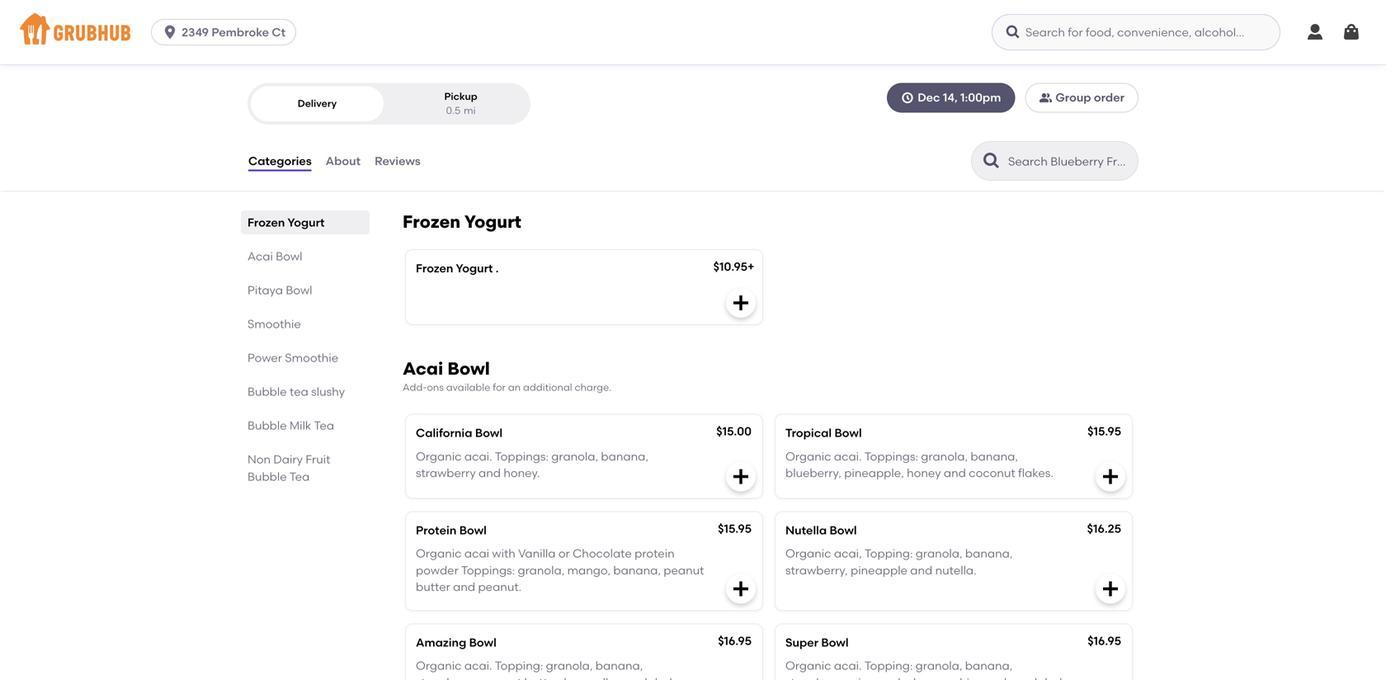Task type: locate. For each thing, give the bounding box(es) containing it.
banana, inside organic acai. topping: granola, banana, strawberry, peanut butter, bee pollen and dar
[[596, 659, 643, 673]]

svg image
[[1342, 22, 1362, 42], [162, 24, 178, 40], [1005, 24, 1022, 40], [731, 293, 751, 313], [731, 467, 751, 486], [731, 579, 751, 599]]

topping: inside organic acai. topping: granola, banana, strawberry, pineapple, honey, chia seeds and dar
[[865, 659, 913, 673]]

bowl right super
[[821, 635, 849, 649]]

yogurt
[[465, 211, 522, 232], [288, 215, 325, 230], [456, 261, 493, 275]]

organic down nutella
[[786, 546, 832, 560]]

0 horizontal spatial $15.95
[[718, 521, 752, 535]]

0 horizontal spatial $16.95
[[718, 634, 752, 648]]

honey
[[907, 466, 941, 480]]

power
[[248, 351, 282, 365]]

organic down super
[[786, 659, 832, 673]]

toppings: up honey
[[865, 449, 919, 463]]

1 horizontal spatial tea
[[314, 419, 334, 433]]

strawberry, down acai,
[[786, 563, 848, 577]]

banana, inside organic acai. topping: granola, banana, strawberry, pineapple, honey, chia seeds and dar
[[965, 659, 1013, 673]]

$15.95 for organic acai. toppings: granola, banana, blueberry, pineapple, honey and coconut flakes.
[[1088, 424, 1122, 438]]

$10.95 +
[[714, 260, 755, 274]]

0 vertical spatial peanut
[[664, 563, 704, 577]]

granola, up honey,
[[916, 659, 963, 673]]

organic up strawberry at left bottom
[[416, 449, 462, 463]]

frozen yogurt
[[403, 211, 522, 232], [248, 215, 325, 230]]

acai bowl
[[248, 249, 302, 263]]

yogurt for acai bowl
[[465, 211, 522, 232]]

strawberry, inside organic acai. topping: granola, banana, strawberry, peanut butter, bee pollen and dar
[[416, 676, 478, 680]]

0 vertical spatial $15.95
[[1088, 424, 1122, 438]]

strawberry, inside 'organic acai, topping: granola, banana, strawberry, pineapple and nutella.'
[[786, 563, 848, 577]]

acai.
[[465, 449, 492, 463], [834, 449, 862, 463], [465, 659, 492, 673], [834, 659, 862, 673]]

bowl right pitaya
[[286, 283, 312, 297]]

and
[[479, 466, 501, 480], [944, 466, 966, 480], [911, 563, 933, 577], [453, 580, 475, 594], [625, 676, 648, 680], [1015, 676, 1038, 680]]

and right pollen
[[625, 676, 648, 680]]

topping: inside 'organic acai, topping: granola, banana, strawberry, pineapple and nutella.'
[[865, 546, 913, 560]]

blueberry,
[[786, 466, 842, 480]]

power smoothie
[[248, 351, 338, 365]]

turnpike
[[332, 3, 379, 17]]

toppings: inside organic acai. toppings: granola, banana, blueberry, pineapple, honey and coconut flakes.
[[865, 449, 919, 463]]

acai,
[[834, 546, 862, 560]]

bowl up pitaya bowl
[[276, 249, 302, 263]]

+
[[748, 260, 755, 274]]

organic for organic acai, topping: granola, banana, strawberry, pineapple and nutella.
[[786, 546, 832, 560]]

svg image
[[1306, 22, 1325, 42], [901, 91, 915, 104], [1101, 467, 1121, 486], [1101, 579, 1121, 599]]

peanut down protein
[[664, 563, 704, 577]]

tea down dairy
[[290, 470, 310, 484]]

seeds
[[980, 676, 1013, 680]]

granola, inside organic acai with vanilla or chocolate protein powder toppings: granola, mango, banana, peanut butter and peanut.
[[518, 563, 565, 577]]

0 horizontal spatial peanut
[[481, 676, 522, 680]]

frozen up the frozen yogurt .
[[403, 211, 461, 232]]

organic acai with vanilla or chocolate protein powder toppings: granola, mango, banana, peanut butter and peanut.
[[416, 546, 704, 594]]

granola, for california bowl
[[552, 449, 598, 463]]

Search for food, convenience, alcohol... search field
[[992, 14, 1281, 50]]

banana, inside 'organic acai. toppings: granola, banana, strawberry and honey.'
[[601, 449, 649, 463]]

vanilla
[[518, 546, 556, 560]]

flakes.
[[1018, 466, 1054, 480]]

1 horizontal spatial $15.95
[[1088, 424, 1122, 438]]

strawberry, down super bowl
[[786, 676, 848, 680]]

ons
[[427, 381, 444, 393]]

pineapple, left honey
[[844, 466, 904, 480]]

protein bowl
[[416, 523, 487, 537]]

acai
[[465, 546, 489, 560]]

1 vertical spatial acai
[[403, 358, 443, 379]]

acai up pitaya
[[248, 249, 273, 263]]

1 vertical spatial peanut
[[481, 676, 522, 680]]

non dairy fruit bubble  tea
[[248, 452, 330, 484]]

pineapple, inside organic acai. toppings: granola, banana, blueberry, pineapple, honey and coconut flakes.
[[844, 466, 904, 480]]

granola, inside organic acai. topping: granola, banana, strawberry, pineapple, honey, chia seeds and dar
[[916, 659, 963, 673]]

strawberry, inside organic acai. topping: granola, banana, strawberry, pineapple, honey, chia seeds and dar
[[786, 676, 848, 680]]

acai up add-
[[403, 358, 443, 379]]

toppings: inside 'organic acai. toppings: granola, banana, strawberry and honey.'
[[495, 449, 549, 463]]

toppings:
[[495, 449, 549, 463], [865, 449, 919, 463], [461, 563, 515, 577]]

bowl inside acai bowl add-ons available for an additional charge.
[[448, 358, 490, 379]]

peanut
[[664, 563, 704, 577], [481, 676, 522, 680]]

granola, inside 'organic acai. toppings: granola, banana, strawberry and honey.'
[[552, 449, 598, 463]]

and right honey
[[944, 466, 966, 480]]

categories button
[[248, 131, 313, 191]]

organic up blueberry,
[[786, 449, 832, 463]]

bubble for bubble tea slushy
[[248, 385, 287, 399]]

banana, inside 'organic acai, topping: granola, banana, strawberry, pineapple and nutella.'
[[966, 546, 1013, 560]]

main navigation navigation
[[0, 0, 1387, 64]]

frozen yogurt for frozen yogurt
[[248, 215, 325, 230]]

organic inside organic acai. toppings: granola, banana, blueberry, pineapple, honey and coconut flakes.
[[786, 449, 832, 463]]

delivery
[[298, 97, 337, 109]]

granola, inside 'organic acai, topping: granola, banana, strawberry, pineapple and nutella.'
[[916, 546, 963, 560]]

pickup 0.5 mi
[[444, 90, 478, 117]]

bee
[[564, 676, 585, 680]]

14,
[[943, 90, 958, 105]]

bubble left milk
[[248, 419, 287, 433]]

acai. inside organic acai. topping: granola, banana, strawberry, peanut butter, bee pollen and dar
[[465, 659, 492, 673]]

dec
[[918, 90, 940, 105]]

franklin
[[285, 3, 329, 17]]

117 franklin turnpike
[[268, 3, 379, 17]]

granola, up bee
[[546, 659, 593, 673]]

bowl up acai
[[459, 523, 487, 537]]

banana, up seeds
[[965, 659, 1013, 673]]

nutella
[[786, 523, 827, 537]]

and inside organic acai. topping: granola, banana, strawberry, peanut butter, bee pollen and dar
[[625, 676, 648, 680]]

frozen yogurt up the frozen yogurt .
[[403, 211, 522, 232]]

2 vertical spatial bubble
[[248, 470, 287, 484]]

toppings: down acai
[[461, 563, 515, 577]]

organic for organic acai. toppings: granola, banana, blueberry, pineapple, honey and coconut flakes.
[[786, 449, 832, 463]]

granola, up honey
[[921, 449, 968, 463]]

bubble
[[248, 385, 287, 399], [248, 419, 287, 433], [248, 470, 287, 484]]

3 bubble from the top
[[248, 470, 287, 484]]

granola, down vanilla
[[518, 563, 565, 577]]

bowl for pitaya bowl
[[286, 283, 312, 297]]

117
[[268, 3, 282, 17]]

acai. down california bowl
[[465, 449, 492, 463]]

organic inside organic acai. topping: granola, banana, strawberry, peanut butter, bee pollen and dar
[[416, 659, 462, 673]]

banana, for organic acai. toppings: granola, banana, blueberry, pineapple, honey and coconut flakes.
[[971, 449, 1018, 463]]

organic inside 'organic acai. toppings: granola, banana, strawberry and honey.'
[[416, 449, 462, 463]]

pineapple, left honey,
[[851, 676, 911, 680]]

acai. down tropical bowl
[[834, 449, 862, 463]]

about button
[[325, 131, 362, 191]]

1 horizontal spatial peanut
[[664, 563, 704, 577]]

3 star icon image from the left
[[281, 26, 297, 42]]

bowl for amazing bowl
[[469, 635, 497, 649]]

and left honey.
[[479, 466, 501, 480]]

acai. inside 'organic acai. toppings: granola, banana, strawberry and honey.'
[[465, 449, 492, 463]]

acai. inside organic acai. topping: granola, banana, strawberry, pineapple, honey, chia seeds and dar
[[834, 659, 862, 673]]

0 vertical spatial bubble
[[248, 385, 287, 399]]

banana, inside organic acai with vanilla or chocolate protein powder toppings: granola, mango, banana, peanut butter and peanut.
[[614, 563, 661, 577]]

$15.95 for organic acai with vanilla or chocolate protein powder toppings: granola, mango, banana, peanut butter and peanut.
[[718, 521, 752, 535]]

granola, up 'nutella.'
[[916, 546, 963, 560]]

0 horizontal spatial frozen yogurt
[[248, 215, 325, 230]]

toppings: for honey
[[865, 449, 919, 463]]

dec 14, 1:00pm
[[918, 90, 1001, 105]]

pineapple, inside organic acai. topping: granola, banana, strawberry, pineapple, honey, chia seeds and dar
[[851, 676, 911, 680]]

and right 'butter'
[[453, 580, 475, 594]]

banana,
[[601, 449, 649, 463], [971, 449, 1018, 463], [966, 546, 1013, 560], [614, 563, 661, 577], [596, 659, 643, 673], [965, 659, 1013, 673]]

acai for acai bowl add-ons available for an additional charge.
[[403, 358, 443, 379]]

0 horizontal spatial acai
[[248, 249, 273, 263]]

0 vertical spatial smoothie
[[248, 317, 301, 331]]

toppings: for honey.
[[495, 449, 549, 463]]

organic inside 'organic acai, topping: granola, banana, strawberry, pineapple and nutella.'
[[786, 546, 832, 560]]

coconut
[[969, 466, 1016, 480]]

reviews
[[375, 154, 421, 168]]

1 horizontal spatial acai
[[403, 358, 443, 379]]

1 $16.95 from the left
[[718, 634, 752, 648]]

yogurt up the .
[[465, 211, 522, 232]]

banana, for organic acai, topping: granola, banana, strawberry, pineapple and nutella.
[[966, 546, 1013, 560]]

1 vertical spatial $15.95
[[718, 521, 752, 535]]

bowl up available on the left of the page
[[448, 358, 490, 379]]

frozen up the "acai bowl"
[[248, 215, 285, 230]]

acai inside acai bowl add-ons available for an additional charge.
[[403, 358, 443, 379]]

peanut inside organic acai with vanilla or chocolate protein powder toppings: granola, mango, banana, peanut butter and peanut.
[[664, 563, 704, 577]]

honey.
[[504, 466, 540, 480]]

peanut left butter,
[[481, 676, 522, 680]]

banana, up the coconut
[[971, 449, 1018, 463]]

smoothie
[[248, 317, 301, 331], [285, 351, 338, 365]]

topping: inside organic acai. topping: granola, banana, strawberry, peanut butter, bee pollen and dar
[[495, 659, 543, 673]]

granola, inside organic acai. toppings: granola, banana, blueberry, pineapple, honey and coconut flakes.
[[921, 449, 968, 463]]

granola,
[[552, 449, 598, 463], [921, 449, 968, 463], [916, 546, 963, 560], [518, 563, 565, 577], [546, 659, 593, 673], [916, 659, 963, 673]]

banana, down protein
[[614, 563, 661, 577]]

1 bubble from the top
[[248, 385, 287, 399]]

topping: for peanut
[[495, 659, 543, 673]]

2 $16.95 from the left
[[1088, 634, 1122, 648]]

nutella.
[[936, 563, 977, 577]]

organic
[[416, 449, 462, 463], [786, 449, 832, 463], [416, 546, 462, 560], [786, 546, 832, 560], [416, 659, 462, 673], [786, 659, 832, 673]]

acai. for super bowl
[[834, 659, 862, 673]]

banana, inside organic acai. toppings: granola, banana, blueberry, pineapple, honey and coconut flakes.
[[971, 449, 1018, 463]]

mango,
[[567, 563, 611, 577]]

bowl right california
[[475, 426, 503, 440]]

bubble milk tea
[[248, 419, 334, 433]]

$15.95
[[1088, 424, 1122, 438], [718, 521, 752, 535]]

bowl right tropical
[[835, 426, 862, 440]]

granola, down charge.
[[552, 449, 598, 463]]

0 vertical spatial tea
[[314, 419, 334, 433]]

or
[[559, 546, 570, 560]]

yogurt up the "acai bowl"
[[288, 215, 325, 230]]

and right seeds
[[1015, 676, 1038, 680]]

bowl for acai bowl
[[276, 249, 302, 263]]

bowl for tropical bowl
[[835, 426, 862, 440]]

pembroke
[[212, 25, 269, 39]]

topping:
[[865, 546, 913, 560], [495, 659, 543, 673], [865, 659, 913, 673]]

$16.95 for organic acai. topping: granola, banana, strawberry, peanut butter, bee pollen and dar
[[718, 634, 752, 648]]

organic acai. toppings: granola, banana, blueberry, pineapple, honey and coconut flakes.
[[786, 449, 1054, 480]]

and left 'nutella.'
[[911, 563, 933, 577]]

organic acai. topping: granola, banana, strawberry, pineapple, honey, chia seeds and dar
[[786, 659, 1066, 680]]

organic inside organic acai. topping: granola, banana, strawberry, pineapple, honey, chia seeds and dar
[[786, 659, 832, 673]]

option group
[[248, 83, 531, 125]]

and inside organic acai. toppings: granola, banana, blueberry, pineapple, honey and coconut flakes.
[[944, 466, 966, 480]]

toppings: up honey.
[[495, 449, 549, 463]]

acai. down amazing bowl at bottom left
[[465, 659, 492, 673]]

people icon image
[[1039, 91, 1053, 104]]

tea inside the non dairy fruit bubble  tea
[[290, 470, 310, 484]]

smoothie up tea
[[285, 351, 338, 365]]

frozen yogurt up the "acai bowl"
[[248, 215, 325, 230]]

frozen for acai bowl
[[403, 211, 461, 232]]

$16.95
[[718, 634, 752, 648], [1088, 634, 1122, 648]]

organic inside organic acai with vanilla or chocolate protein powder toppings: granola, mango, banana, peanut butter and peanut.
[[416, 546, 462, 560]]

banana, for organic acai. topping: granola, banana, strawberry, pineapple, honey, chia seeds and dar
[[965, 659, 1013, 673]]

1 horizontal spatial frozen yogurt
[[403, 211, 522, 232]]

yogurt for frozen yogurt
[[288, 215, 325, 230]]

bowl
[[276, 249, 302, 263], [286, 283, 312, 297], [448, 358, 490, 379], [475, 426, 503, 440], [835, 426, 862, 440], [459, 523, 487, 537], [830, 523, 857, 537], [469, 635, 497, 649], [821, 635, 849, 649]]

1 vertical spatial bubble
[[248, 419, 287, 433]]

banana, up 'nutella.'
[[966, 546, 1013, 560]]

1 horizontal spatial $16.95
[[1088, 634, 1122, 648]]

0 vertical spatial pineapple,
[[844, 466, 904, 480]]

organic down amazing
[[416, 659, 462, 673]]

organic up powder
[[416, 546, 462, 560]]

granola, inside organic acai. topping: granola, banana, strawberry, peanut butter, bee pollen and dar
[[546, 659, 593, 673]]

bowl up acai,
[[830, 523, 857, 537]]

$16.25
[[1087, 521, 1122, 535]]

strawberry,
[[786, 563, 848, 577], [416, 676, 478, 680], [786, 676, 848, 680]]

pineapple,
[[844, 466, 904, 480], [851, 676, 911, 680]]

svg image inside dec 14, 1:00pm button
[[901, 91, 915, 104]]

acai. inside organic acai. toppings: granola, banana, blueberry, pineapple, honey and coconut flakes.
[[834, 449, 862, 463]]

2 bubble from the top
[[248, 419, 287, 433]]

smoothie down pitaya bowl
[[248, 317, 301, 331]]

banana, up pollen
[[596, 659, 643, 673]]

bubble down "non"
[[248, 470, 287, 484]]

strawberry, down amazing
[[416, 676, 478, 680]]

strawberry, for organic acai. topping: granola, banana, strawberry, pineapple, honey, chia seeds and dar
[[786, 676, 848, 680]]

acai. down super bowl
[[834, 659, 862, 673]]

peanut inside organic acai. topping: granola, banana, strawberry, peanut butter, bee pollen and dar
[[481, 676, 522, 680]]

bowl for california bowl
[[475, 426, 503, 440]]

0 vertical spatial acai
[[248, 249, 273, 263]]

1 vertical spatial tea
[[290, 470, 310, 484]]

option group containing pickup
[[248, 83, 531, 125]]

california
[[416, 426, 472, 440]]

1 vertical spatial pineapple,
[[851, 676, 911, 680]]

bowl right amazing
[[469, 635, 497, 649]]

and inside organic acai. topping: granola, banana, strawberry, pineapple, honey, chia seeds and dar
[[1015, 676, 1038, 680]]

0.5
[[446, 105, 461, 117]]

protein
[[635, 546, 675, 560]]

search icon image
[[982, 151, 1002, 171]]

tea right milk
[[314, 419, 334, 433]]

star icon image
[[248, 26, 264, 42], [264, 26, 281, 42], [281, 26, 297, 42]]

banana, down charge.
[[601, 449, 649, 463]]

ct
[[272, 25, 286, 39]]

bubble left tea
[[248, 385, 287, 399]]

0 horizontal spatial tea
[[290, 470, 310, 484]]



Task type: vqa. For each thing, say whether or not it's contained in the screenshot.
14,
yes



Task type: describe. For each thing, give the bounding box(es) containing it.
$15.00
[[717, 424, 752, 438]]

and inside organic acai with vanilla or chocolate protein powder toppings: granola, mango, banana, peanut butter and peanut.
[[453, 580, 475, 594]]

order
[[1094, 90, 1125, 105]]

pitaya
[[248, 283, 283, 297]]

peanut.
[[478, 580, 522, 594]]

1 vertical spatial smoothie
[[285, 351, 338, 365]]

dec 14, 1:00pm button
[[887, 83, 1015, 112]]

2349
[[182, 25, 209, 39]]

toppings: inside organic acai with vanilla or chocolate protein powder toppings: granola, mango, banana, peanut butter and peanut.
[[461, 563, 515, 577]]

bowl for acai bowl add-ons available for an additional charge.
[[448, 358, 490, 379]]

acai. for california bowl
[[465, 449, 492, 463]]

frozen for frozen yogurt
[[248, 215, 285, 230]]

.
[[496, 261, 499, 275]]

non
[[248, 452, 271, 466]]

$16.95 for organic acai. topping: granola, banana, strawberry, pineapple, honey, chia seeds and dar
[[1088, 634, 1122, 648]]

granola, for nutella bowl
[[916, 546, 963, 560]]

$10.95
[[714, 260, 748, 274]]

acai. for amazing bowl
[[465, 659, 492, 673]]

bowl for super bowl
[[821, 635, 849, 649]]

pineapple, for topping:
[[851, 676, 911, 680]]

acai for acai bowl
[[248, 249, 273, 263]]

an
[[508, 381, 521, 393]]

117 franklin turnpike button
[[268, 1, 380, 19]]

group
[[1056, 90, 1092, 105]]

amazing bowl
[[416, 635, 497, 649]]

additional
[[523, 381, 572, 393]]

organic for organic acai. topping: granola, banana, strawberry, pineapple, honey, chia seeds and dar
[[786, 659, 832, 673]]

pineapple
[[851, 563, 908, 577]]

nutella bowl
[[786, 523, 857, 537]]

yogurt left the .
[[456, 261, 493, 275]]

svg image inside "2349 pembroke ct" button
[[162, 24, 178, 40]]

butter,
[[524, 676, 561, 680]]

fruit
[[306, 452, 330, 466]]

frozen left the .
[[416, 261, 453, 275]]

milk
[[290, 419, 311, 433]]

tropical
[[786, 426, 832, 440]]

topping: for pineapple,
[[865, 659, 913, 673]]

Search Blueberry Frozen Yogurt, Acai Bowl, Smoothie and Bubble Tea  search field
[[1007, 154, 1133, 169]]

topping: for pineapple
[[865, 546, 913, 560]]

bubble for bubble milk tea
[[248, 419, 287, 433]]

bubble inside the non dairy fruit bubble  tea
[[248, 470, 287, 484]]

banana, for organic acai. topping: granola, banana, strawberry, peanut butter, bee pollen and dar
[[596, 659, 643, 673]]

organic for organic acai. toppings: granola, banana, strawberry and honey.
[[416, 449, 462, 463]]

and inside 'organic acai. toppings: granola, banana, strawberry and honey.'
[[479, 466, 501, 480]]

about
[[326, 154, 361, 168]]

frozen yogurt for acai bowl
[[403, 211, 522, 232]]

pollen
[[588, 676, 622, 680]]

1:00pm
[[961, 90, 1001, 105]]

tropical bowl
[[786, 426, 862, 440]]

pickup
[[444, 90, 478, 102]]

organic acai. topping: granola, banana, strawberry, peanut butter, bee pollen and dar
[[416, 659, 676, 680]]

acai bowl add-ons available for an additional charge.
[[403, 358, 612, 393]]

2349 pembroke ct button
[[151, 19, 303, 45]]

organic for organic acai. topping: granola, banana, strawberry, peanut butter, bee pollen and dar
[[416, 659, 462, 673]]

granola, for super bowl
[[916, 659, 963, 673]]

bowl for protein bowl
[[459, 523, 487, 537]]

organic acai. toppings: granola, banana, strawberry and honey.
[[416, 449, 649, 480]]

chocolate
[[573, 546, 632, 560]]

granola, for tropical bowl
[[921, 449, 968, 463]]

bowl for nutella bowl
[[830, 523, 857, 537]]

pineapple, for toppings:
[[844, 466, 904, 480]]

and inside 'organic acai, topping: granola, banana, strawberry, pineapple and nutella.'
[[911, 563, 933, 577]]

available
[[446, 381, 491, 393]]

pitaya bowl
[[248, 283, 312, 297]]

acai. for tropical bowl
[[834, 449, 862, 463]]

bubble tea slushy
[[248, 385, 345, 399]]

powder
[[416, 563, 459, 577]]

banana, for organic acai. toppings: granola, banana, strawberry and honey.
[[601, 449, 649, 463]]

super
[[786, 635, 819, 649]]

charge.
[[575, 381, 612, 393]]

2 star icon image from the left
[[264, 26, 281, 42]]

dairy
[[274, 452, 303, 466]]

group order button
[[1025, 83, 1139, 112]]

strawberry, for organic acai. topping: granola, banana, strawberry, peanut butter, bee pollen and dar
[[416, 676, 478, 680]]

amazing
[[416, 635, 466, 649]]

california bowl
[[416, 426, 503, 440]]

svg image inside main navigation navigation
[[1306, 22, 1325, 42]]

categories
[[248, 154, 312, 168]]

chia
[[953, 676, 977, 680]]

slushy
[[311, 385, 345, 399]]

honey,
[[914, 676, 950, 680]]

strawberry, for organic acai, topping: granola, banana, strawberry, pineapple and nutella.
[[786, 563, 848, 577]]

for
[[493, 381, 506, 393]]

organic for organic acai with vanilla or chocolate protein powder toppings: granola, mango, banana, peanut butter and peanut.
[[416, 546, 462, 560]]

frozen yogurt .
[[416, 261, 499, 275]]

granola, for amazing bowl
[[546, 659, 593, 673]]

organic acai, topping: granola, banana, strawberry, pineapple and nutella.
[[786, 546, 1013, 577]]

strawberry
[[416, 466, 476, 480]]

1 star icon image from the left
[[248, 26, 264, 42]]

add-
[[403, 381, 427, 393]]

tea
[[290, 385, 309, 399]]

2349 pembroke ct
[[182, 25, 286, 39]]

mi
[[464, 105, 476, 117]]

with
[[492, 546, 516, 560]]

group order
[[1056, 90, 1125, 105]]

reviews button
[[374, 131, 422, 191]]

protein
[[416, 523, 457, 537]]

butter
[[416, 580, 450, 594]]



